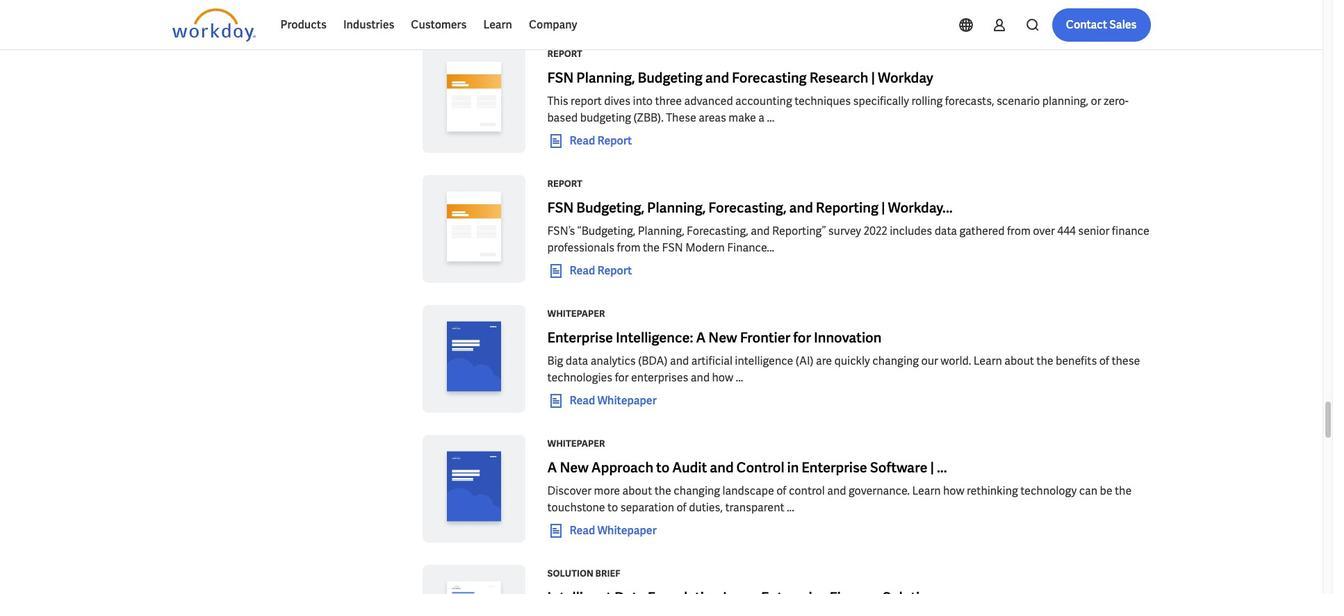 Task type: locate. For each thing, give the bounding box(es) containing it.
professionals
[[548, 241, 615, 255]]

1 vertical spatial learn
[[974, 354, 1003, 369]]

benefits
[[1056, 354, 1098, 369]]

contact
[[1067, 17, 1108, 32]]

1 horizontal spatial |
[[882, 199, 886, 217]]

1 horizontal spatial from
[[1008, 224, 1031, 239]]

0 horizontal spatial of
[[677, 501, 687, 515]]

1 horizontal spatial a
[[696, 329, 706, 347]]

| for workday...
[[882, 199, 886, 217]]

1 horizontal spatial learn
[[913, 484, 941, 499]]

read whitepaper link for intelligence:
[[548, 393, 657, 410]]

sales
[[1110, 17, 1137, 32]]

learn down software
[[913, 484, 941, 499]]

techniques
[[795, 94, 851, 108]]

the left modern
[[643, 241, 660, 255]]

2 vertical spatial of
[[677, 501, 687, 515]]

budgeting
[[581, 111, 632, 125]]

0 vertical spatial of
[[1100, 354, 1110, 369]]

1 vertical spatial changing
[[674, 484, 721, 499]]

to down more
[[608, 501, 618, 515]]

about
[[1005, 354, 1035, 369], [623, 484, 653, 499]]

rolling
[[912, 94, 943, 108]]

0 horizontal spatial a
[[548, 459, 557, 477]]

changing inside "a new approach to audit and control in enterprise software | ... discover more about the changing landscape of control and governance. learn how rethinking technology can be the touchstone to separation of duties, transparent ..."
[[674, 484, 721, 499]]

new up discover
[[560, 459, 589, 477]]

0 vertical spatial |
[[872, 69, 876, 87]]

new up the artificial
[[709, 329, 738, 347]]

0 horizontal spatial for
[[615, 371, 629, 385]]

1 vertical spatial new
[[560, 459, 589, 477]]

read report link down budgeting
[[548, 133, 632, 149]]

2 vertical spatial planning,
[[638, 224, 685, 239]]

our
[[922, 354, 939, 369]]

a
[[696, 329, 706, 347], [548, 459, 557, 477]]

0 vertical spatial planning,
[[577, 69, 635, 87]]

... right software
[[938, 459, 948, 477]]

1 vertical spatial fsn
[[548, 199, 574, 217]]

read whitepaper link down touchstone
[[548, 523, 657, 540]]

read report for budgeting,
[[570, 263, 632, 278]]

0 horizontal spatial learn
[[484, 17, 513, 32]]

0 horizontal spatial how
[[713, 371, 734, 385]]

technology
[[1021, 484, 1078, 499]]

workday
[[878, 69, 934, 87]]

and up finance...
[[751, 224, 770, 239]]

1 vertical spatial forecasting,
[[687, 224, 749, 239]]

planning, up dives
[[577, 69, 635, 87]]

2 horizontal spatial learn
[[974, 354, 1003, 369]]

read down based
[[570, 133, 596, 148]]

0 vertical spatial how
[[713, 371, 734, 385]]

based
[[548, 111, 578, 125]]

0 vertical spatial enterprise
[[548, 329, 613, 347]]

read
[[570, 133, 596, 148], [570, 263, 596, 278], [570, 394, 596, 408], [570, 524, 596, 538]]

read for new
[[570, 524, 596, 538]]

enterprise up control
[[802, 459, 868, 477]]

whitepaper
[[548, 308, 605, 320], [598, 394, 657, 408], [548, 438, 605, 450], [598, 524, 657, 538]]

2 read from the top
[[570, 263, 596, 278]]

a up discover
[[548, 459, 557, 477]]

company button
[[521, 8, 586, 42]]

artificial
[[692, 354, 733, 369]]

make
[[729, 111, 757, 125]]

read whitepaper link
[[548, 393, 657, 410], [548, 523, 657, 540]]

in
[[788, 459, 799, 477]]

1 read whitepaper link from the top
[[548, 393, 657, 410]]

0 horizontal spatial enterprise
[[548, 329, 613, 347]]

read report down budgeting
[[570, 133, 632, 148]]

(zbb).
[[634, 111, 664, 125]]

of
[[1100, 354, 1110, 369], [777, 484, 787, 499], [677, 501, 687, 515]]

0 vertical spatial new
[[709, 329, 738, 347]]

data inside fsn budgeting, planning, forecasting, and reporting | workday... fsn's "budgeting, planning, forecasting, and reporting" survey 2022 includes data gathered from over 444 senior finance professionals from the fsn modern finance...
[[935, 224, 958, 239]]

1 vertical spatial of
[[777, 484, 787, 499]]

read for planning,
[[570, 133, 596, 148]]

1 horizontal spatial how
[[944, 484, 965, 499]]

to left the audit
[[657, 459, 670, 477]]

duties,
[[689, 501, 723, 515]]

planning, right "budgeting,
[[638, 224, 685, 239]]

2 vertical spatial fsn
[[663, 241, 683, 255]]

into
[[633, 94, 653, 108]]

0 horizontal spatial about
[[623, 484, 653, 499]]

1 horizontal spatial about
[[1005, 354, 1035, 369]]

2 vertical spatial learn
[[913, 484, 941, 499]]

0 vertical spatial about
[[1005, 354, 1035, 369]]

1 vertical spatial about
[[623, 484, 653, 499]]

1 vertical spatial read report link
[[548, 263, 632, 279]]

enterprise
[[548, 329, 613, 347], [802, 459, 868, 477]]

to
[[657, 459, 670, 477], [608, 501, 618, 515]]

0 vertical spatial data
[[935, 224, 958, 239]]

2 read report link from the top
[[548, 263, 632, 279]]

accounting
[[736, 94, 793, 108]]

1 read report from the top
[[570, 133, 632, 148]]

planning,
[[1043, 94, 1089, 108]]

new
[[709, 329, 738, 347], [560, 459, 589, 477]]

changing left our
[[873, 354, 920, 369]]

audit
[[673, 459, 707, 477]]

3 read from the top
[[570, 394, 596, 408]]

0 vertical spatial read whitepaper
[[570, 394, 657, 408]]

read down professionals
[[570, 263, 596, 278]]

2 read whitepaper from the top
[[570, 524, 657, 538]]

fsn up fsn's
[[548, 199, 574, 217]]

these
[[1112, 354, 1141, 369]]

1 read report link from the top
[[548, 133, 632, 149]]

1 vertical spatial for
[[615, 371, 629, 385]]

a inside "a new approach to audit and control in enterprise software | ... discover more about the changing landscape of control and governance. learn how rethinking technology can be the touchstone to separation of duties, transparent ..."
[[548, 459, 557, 477]]

fsn for fsn budgeting, planning, forecasting, and reporting | workday...
[[548, 199, 574, 217]]

enterprise up big
[[548, 329, 613, 347]]

about up 'separation'
[[623, 484, 653, 499]]

1 vertical spatial data
[[566, 354, 589, 369]]

... down intelligence
[[736, 371, 744, 385]]

2 vertical spatial |
[[931, 459, 935, 477]]

... down control
[[787, 501, 795, 515]]

intelligence:
[[616, 329, 694, 347]]

for
[[794, 329, 812, 347], [615, 371, 629, 385]]

fsn inside fsn planning, budgeting and forecasting research | workday this report dives into three advanced accounting techniques specifically rolling forecasts, scenario planning, or zero- based budgeting (zbb). these areas make a ...
[[548, 69, 574, 87]]

read whitepaper link down the technologies
[[548, 393, 657, 410]]

1 vertical spatial read whitepaper
[[570, 524, 657, 538]]

how
[[713, 371, 734, 385], [944, 484, 965, 499]]

0 horizontal spatial |
[[872, 69, 876, 87]]

2 read report from the top
[[570, 263, 632, 278]]

0 vertical spatial to
[[657, 459, 670, 477]]

read report link
[[548, 133, 632, 149], [548, 263, 632, 279]]

1 horizontal spatial new
[[709, 329, 738, 347]]

1 horizontal spatial of
[[777, 484, 787, 499]]

be
[[1101, 484, 1113, 499]]

0 vertical spatial fsn
[[548, 69, 574, 87]]

1 vertical spatial |
[[882, 199, 886, 217]]

| inside fsn planning, budgeting and forecasting research | workday this report dives into three advanced accounting techniques specifically rolling forecasts, scenario planning, or zero- based budgeting (zbb). these areas make a ...
[[872, 69, 876, 87]]

2 read whitepaper link from the top
[[548, 523, 657, 540]]

read whitepaper for intelligence:
[[570, 394, 657, 408]]

...
[[767, 111, 775, 125], [736, 371, 744, 385], [938, 459, 948, 477], [787, 501, 795, 515]]

learn inside dropdown button
[[484, 17, 513, 32]]

industries
[[343, 17, 395, 32]]

1 vertical spatial from
[[617, 241, 641, 255]]

read report
[[570, 133, 632, 148], [570, 263, 632, 278]]

1 read whitepaper from the top
[[570, 394, 657, 408]]

read report for planning,
[[570, 133, 632, 148]]

1 horizontal spatial for
[[794, 329, 812, 347]]

1 vertical spatial how
[[944, 484, 965, 499]]

0 vertical spatial read report link
[[548, 133, 632, 149]]

new inside "a new approach to audit and control in enterprise software | ... discover more about the changing landscape of control and governance. learn how rethinking technology can be the touchstone to separation of duties, transparent ..."
[[560, 459, 589, 477]]

1 vertical spatial planning,
[[648, 199, 706, 217]]

how inside enterprise intelligence: a new frontier for innovation big data analytics (bda) and artificial intelligence (ai) are quickly changing our world. learn about the benefits of these technologies for enterprises and how ...
[[713, 371, 734, 385]]

read whitepaper down more
[[570, 524, 657, 538]]

of left these
[[1100, 354, 1110, 369]]

touchstone
[[548, 501, 606, 515]]

read report link for budgeting,
[[548, 263, 632, 279]]

learn left company
[[484, 17, 513, 32]]

0 horizontal spatial data
[[566, 354, 589, 369]]

0 vertical spatial a
[[696, 329, 706, 347]]

how left 'rethinking'
[[944, 484, 965, 499]]

from down "budgeting,
[[617, 241, 641, 255]]

fsn planning, budgeting and forecasting research | workday this report dives into three advanced accounting techniques specifically rolling forecasts, scenario planning, or zero- based budgeting (zbb). these areas make a ...
[[548, 69, 1129, 125]]

about left benefits
[[1005, 354, 1035, 369]]

read whitepaper for new
[[570, 524, 657, 538]]

for up (ai)
[[794, 329, 812, 347]]

and right control
[[828, 484, 847, 499]]

of left control
[[777, 484, 787, 499]]

modern
[[686, 241, 725, 255]]

report
[[548, 48, 583, 60], [598, 133, 632, 148], [548, 178, 583, 190], [598, 263, 632, 278]]

data inside enterprise intelligence: a new frontier for innovation big data analytics (bda) and artificial intelligence (ai) are quickly changing our world. learn about the benefits of these technologies for enterprises and how ...
[[566, 354, 589, 369]]

| up specifically
[[872, 69, 876, 87]]

1 horizontal spatial data
[[935, 224, 958, 239]]

of inside enterprise intelligence: a new frontier for innovation big data analytics (bda) and artificial intelligence (ai) are quickly changing our world. learn about the benefits of these technologies for enterprises and how ...
[[1100, 354, 1110, 369]]

the left benefits
[[1037, 354, 1054, 369]]

enterprise inside enterprise intelligence: a new frontier for innovation big data analytics (bda) and artificial intelligence (ai) are quickly changing our world. learn about the benefits of these technologies for enterprises and how ...
[[548, 329, 613, 347]]

whitepaper down 'separation'
[[598, 524, 657, 538]]

1 read from the top
[[570, 133, 596, 148]]

| right software
[[931, 459, 935, 477]]

| inside fsn budgeting, planning, forecasting, and reporting | workday... fsn's "budgeting, planning, forecasting, and reporting" survey 2022 includes data gathered from over 444 senior finance professionals from the fsn modern finance...
[[882, 199, 886, 217]]

0 vertical spatial read report
[[570, 133, 632, 148]]

approach
[[592, 459, 654, 477]]

from
[[1008, 224, 1031, 239], [617, 241, 641, 255]]

... right a
[[767, 111, 775, 125]]

how down the artificial
[[713, 371, 734, 385]]

report up fsn's
[[548, 178, 583, 190]]

over
[[1034, 224, 1056, 239]]

and
[[706, 69, 730, 87], [790, 199, 814, 217], [751, 224, 770, 239], [670, 354, 689, 369], [691, 371, 710, 385], [710, 459, 734, 477], [828, 484, 847, 499]]

learn right "world."
[[974, 354, 1003, 369]]

technologies
[[548, 371, 613, 385]]

data up the technologies
[[566, 354, 589, 369]]

forecasting, up finance...
[[709, 199, 787, 217]]

fsn for fsn planning, budgeting and forecasting research | workday
[[548, 69, 574, 87]]

from left over
[[1008, 224, 1031, 239]]

and inside fsn planning, budgeting and forecasting research | workday this report dives into three advanced accounting techniques specifically rolling forecasts, scenario planning, or zero- based budgeting (zbb). these areas make a ...
[[706, 69, 730, 87]]

read down the technologies
[[570, 394, 596, 408]]

1 horizontal spatial enterprise
[[802, 459, 868, 477]]

0 horizontal spatial changing
[[674, 484, 721, 499]]

areas
[[699, 111, 727, 125]]

2 horizontal spatial |
[[931, 459, 935, 477]]

0 horizontal spatial to
[[608, 501, 618, 515]]

new inside enterprise intelligence: a new frontier for innovation big data analytics (bda) and artificial intelligence (ai) are quickly changing our world. learn about the benefits of these technologies for enterprises and how ...
[[709, 329, 738, 347]]

fsn up this on the top of the page
[[548, 69, 574, 87]]

1 vertical spatial a
[[548, 459, 557, 477]]

0 vertical spatial changing
[[873, 354, 920, 369]]

planning, up modern
[[648, 199, 706, 217]]

1 vertical spatial read whitepaper link
[[548, 523, 657, 540]]

about inside "a new approach to audit and control in enterprise software | ... discover more about the changing landscape of control and governance. learn how rethinking technology can be the touchstone to separation of duties, transparent ..."
[[623, 484, 653, 499]]

planning, inside fsn planning, budgeting and forecasting research | workday this report dives into three advanced accounting techniques specifically rolling forecasts, scenario planning, or zero- based budgeting (zbb). these areas make a ...
[[577, 69, 635, 87]]

read report link down professionals
[[548, 263, 632, 279]]

1 vertical spatial enterprise
[[802, 459, 868, 477]]

read down touchstone
[[570, 524, 596, 538]]

4 read from the top
[[570, 524, 596, 538]]

for down analytics
[[615, 371, 629, 385]]

changing up duties,
[[674, 484, 721, 499]]

learn
[[484, 17, 513, 32], [974, 354, 1003, 369], [913, 484, 941, 499]]

2 horizontal spatial of
[[1100, 354, 1110, 369]]

0 horizontal spatial new
[[560, 459, 589, 477]]

1 horizontal spatial to
[[657, 459, 670, 477]]

forecasting, up modern
[[687, 224, 749, 239]]

and up advanced
[[706, 69, 730, 87]]

1 vertical spatial to
[[608, 501, 618, 515]]

0 vertical spatial learn
[[484, 17, 513, 32]]

fsn left modern
[[663, 241, 683, 255]]

control
[[789, 484, 825, 499]]

read whitepaper down analytics
[[570, 394, 657, 408]]

fsn's
[[548, 224, 575, 239]]

read report link for planning,
[[548, 133, 632, 149]]

read report down professionals
[[570, 263, 632, 278]]

more
[[594, 484, 620, 499]]

1 vertical spatial read report
[[570, 263, 632, 278]]

solution
[[548, 568, 594, 580]]

1 horizontal spatial changing
[[873, 354, 920, 369]]

of left duties,
[[677, 501, 687, 515]]

enterprise inside "a new approach to audit and control in enterprise software | ... discover more about the changing landscape of control and governance. learn how rethinking technology can be the touchstone to separation of duties, transparent ..."
[[802, 459, 868, 477]]

|
[[872, 69, 876, 87], [882, 199, 886, 217], [931, 459, 935, 477]]

0 vertical spatial read whitepaper link
[[548, 393, 657, 410]]

| up 2022
[[882, 199, 886, 217]]

a up the artificial
[[696, 329, 706, 347]]

data down "workday..." at the top right of the page
[[935, 224, 958, 239]]



Task type: describe. For each thing, give the bounding box(es) containing it.
or
[[1092, 94, 1102, 108]]

read whitepaper link for new
[[548, 523, 657, 540]]

a inside enterprise intelligence: a new frontier for innovation big data analytics (bda) and artificial intelligence (ai) are quickly changing our world. learn about the benefits of these technologies for enterprises and how ...
[[696, 329, 706, 347]]

learn inside enterprise intelligence: a new frontier for innovation big data analytics (bda) and artificial intelligence (ai) are quickly changing our world. learn about the benefits of these technologies for enterprises and how ...
[[974, 354, 1003, 369]]

big
[[548, 354, 564, 369]]

these
[[666, 111, 697, 125]]

research
[[810, 69, 869, 87]]

444
[[1058, 224, 1077, 239]]

three
[[656, 94, 682, 108]]

how inside "a new approach to audit and control in enterprise software | ... discover more about the changing landscape of control and governance. learn how rethinking technology can be the touchstone to separation of duties, transparent ..."
[[944, 484, 965, 499]]

this
[[548, 94, 569, 108]]

quickly
[[835, 354, 871, 369]]

"budgeting,
[[578, 224, 636, 239]]

includes
[[890, 224, 933, 239]]

(bda)
[[639, 354, 668, 369]]

zero-
[[1104, 94, 1129, 108]]

report down "budgeting,
[[598, 263, 632, 278]]

company
[[529, 17, 578, 32]]

enterprises
[[632, 371, 689, 385]]

go to the homepage image
[[172, 8, 256, 42]]

survey
[[829, 224, 862, 239]]

software
[[871, 459, 928, 477]]

report
[[571, 94, 602, 108]]

customers
[[411, 17, 467, 32]]

contact sales
[[1067, 17, 1137, 32]]

world.
[[941, 354, 972, 369]]

0 horizontal spatial from
[[617, 241, 641, 255]]

learn inside "a new approach to audit and control in enterprise software | ... discover more about the changing landscape of control and governance. learn how rethinking technology can be the touchstone to separation of duties, transparent ..."
[[913, 484, 941, 499]]

report down company dropdown button
[[548, 48, 583, 60]]

reporting
[[816, 199, 879, 217]]

0 vertical spatial for
[[794, 329, 812, 347]]

analytics
[[591, 354, 636, 369]]

forecasts,
[[946, 94, 995, 108]]

learn button
[[475, 8, 521, 42]]

products
[[281, 17, 327, 32]]

reporting"
[[773, 224, 826, 239]]

and up reporting"
[[790, 199, 814, 217]]

2022
[[864, 224, 888, 239]]

the right be at the right
[[1116, 484, 1132, 499]]

report down budgeting
[[598, 133, 632, 148]]

landscape
[[723, 484, 775, 499]]

senior
[[1079, 224, 1110, 239]]

finance
[[1113, 224, 1150, 239]]

intelligence
[[735, 354, 794, 369]]

control
[[737, 459, 785, 477]]

advanced
[[685, 94, 734, 108]]

solution brief
[[548, 568, 621, 580]]

contact sales link
[[1053, 8, 1151, 42]]

workday...
[[888, 199, 953, 217]]

products button
[[272, 8, 335, 42]]

whitepaper up big
[[548, 308, 605, 320]]

gathered
[[960, 224, 1005, 239]]

scenario
[[997, 94, 1041, 108]]

dives
[[605, 94, 631, 108]]

governance.
[[849, 484, 910, 499]]

finance...
[[728, 241, 775, 255]]

rethinking
[[967, 484, 1019, 499]]

0 vertical spatial forecasting,
[[709, 199, 787, 217]]

frontier
[[740, 329, 791, 347]]

specifically
[[854, 94, 910, 108]]

... inside enterprise intelligence: a new frontier for innovation big data analytics (bda) and artificial intelligence (ai) are quickly changing our world. learn about the benefits of these technologies for enterprises and how ...
[[736, 371, 744, 385]]

whitepaper up discover
[[548, 438, 605, 450]]

industries button
[[335, 8, 403, 42]]

... inside fsn planning, budgeting and forecasting research | workday this report dives into three advanced accounting techniques specifically rolling forecasts, scenario planning, or zero- based budgeting (zbb). these areas make a ...
[[767, 111, 775, 125]]

and right the audit
[[710, 459, 734, 477]]

innovation
[[814, 329, 882, 347]]

and up enterprises at the bottom of the page
[[670, 354, 689, 369]]

read for budgeting,
[[570, 263, 596, 278]]

transparent
[[726, 501, 785, 515]]

0 vertical spatial from
[[1008, 224, 1031, 239]]

read for intelligence:
[[570, 394, 596, 408]]

budgeting
[[638, 69, 703, 87]]

the up 'separation'
[[655, 484, 672, 499]]

discover
[[548, 484, 592, 499]]

whitepaper down enterprises at the bottom of the page
[[598, 394, 657, 408]]

a
[[759, 111, 765, 125]]

customers button
[[403, 8, 475, 42]]

and down the artificial
[[691, 371, 710, 385]]

fsn budgeting, planning, forecasting, and reporting | workday... fsn's "budgeting, planning, forecasting, and reporting" survey 2022 includes data gathered from over 444 senior finance professionals from the fsn modern finance...
[[548, 199, 1150, 255]]

(ai)
[[796, 354, 814, 369]]

can
[[1080, 484, 1098, 499]]

| for workday
[[872, 69, 876, 87]]

budgeting,
[[577, 199, 645, 217]]

the inside enterprise intelligence: a new frontier for innovation big data analytics (bda) and artificial intelligence (ai) are quickly changing our world. learn about the benefits of these technologies for enterprises and how ...
[[1037, 354, 1054, 369]]

a new approach to audit and control in enterprise software | ... discover more about the changing landscape of control and governance. learn how rethinking technology can be the touchstone to separation of duties, transparent ...
[[548, 459, 1132, 515]]

enterprise intelligence: a new frontier for innovation big data analytics (bda) and artificial intelligence (ai) are quickly changing our world. learn about the benefits of these technologies for enterprises and how ...
[[548, 329, 1141, 385]]

brief
[[596, 568, 621, 580]]

about inside enterprise intelligence: a new frontier for innovation big data analytics (bda) and artificial intelligence (ai) are quickly changing our world. learn about the benefits of these technologies for enterprises and how ...
[[1005, 354, 1035, 369]]

are
[[816, 354, 833, 369]]

forecasting
[[732, 69, 807, 87]]

the inside fsn budgeting, planning, forecasting, and reporting | workday... fsn's "budgeting, planning, forecasting, and reporting" survey 2022 includes data gathered from over 444 senior finance professionals from the fsn modern finance...
[[643, 241, 660, 255]]

separation
[[621, 501, 675, 515]]

changing inside enterprise intelligence: a new frontier for innovation big data analytics (bda) and artificial intelligence (ai) are quickly changing our world. learn about the benefits of these technologies for enterprises and how ...
[[873, 354, 920, 369]]

| inside "a new approach to audit and control in enterprise software | ... discover more about the changing landscape of control and governance. learn how rethinking technology can be the touchstone to separation of duties, transparent ..."
[[931, 459, 935, 477]]



Task type: vqa. For each thing, say whether or not it's contained in the screenshot.
Management
no



